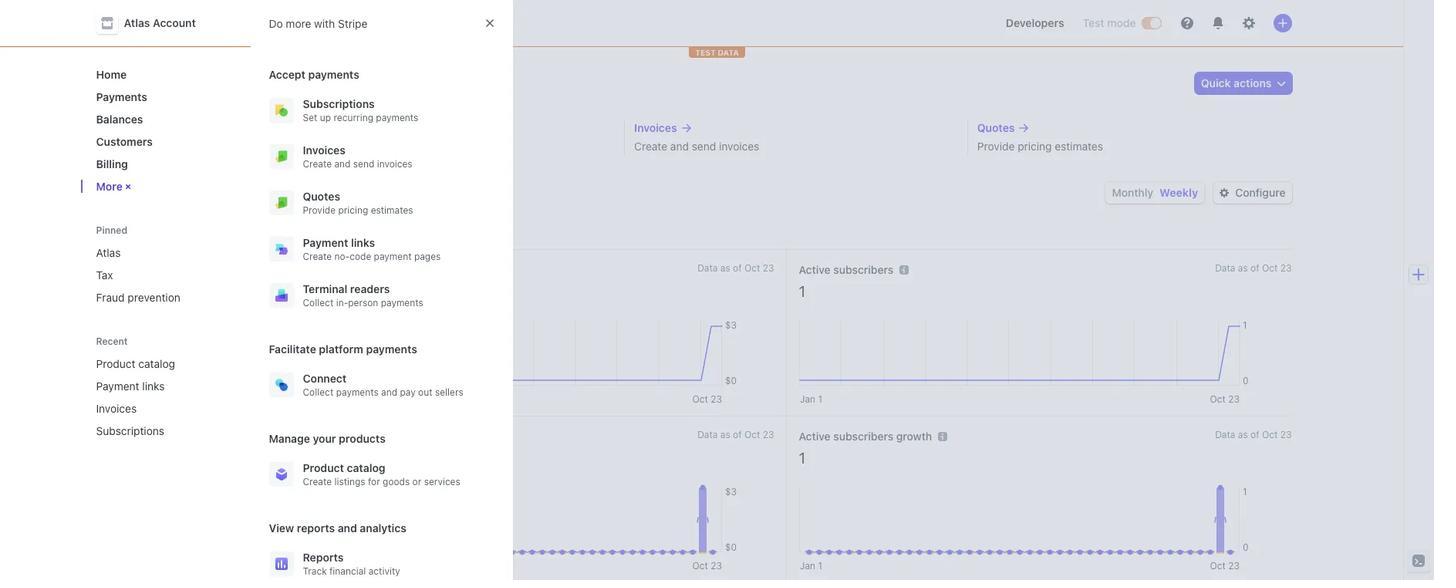 Task type: locate. For each thing, give the bounding box(es) containing it.
active for active subscribers growth
[[799, 430, 831, 443]]

connect collect payments and pay out sellers
[[303, 372, 464, 398]]

home
[[96, 68, 127, 81]]

0 vertical spatial mrr
[[281, 263, 305, 276]]

tax
[[96, 269, 113, 282]]

weekly
[[1160, 186, 1199, 199]]

1 vertical spatial invoices
[[377, 158, 413, 170]]

0 vertical spatial quotes
[[978, 121, 1015, 134]]

data as of oct 23
[[698, 262, 775, 274], [1216, 262, 1292, 274], [698, 429, 775, 441], [1216, 429, 1292, 441]]

0 horizontal spatial provide
[[303, 205, 336, 216]]

1 vertical spatial estimates
[[371, 205, 413, 216]]

catalog up for at the bottom of the page
[[347, 462, 386, 475]]

pay
[[400, 387, 416, 398]]

1 horizontal spatial pricing
[[1018, 140, 1052, 153]]

1 vertical spatial subscribers
[[834, 430, 894, 443]]

0 vertical spatial subscribers
[[834, 263, 894, 276]]

developers link
[[1000, 11, 1071, 36]]

1 1 from the top
[[799, 282, 806, 300]]

payment inside "payment links create no-code payment pages"
[[303, 236, 348, 249]]

payments inside connect collect payments and pay out sellers
[[336, 387, 379, 398]]

create
[[635, 140, 668, 153], [303, 158, 332, 170], [303, 251, 332, 262], [303, 476, 332, 488]]

1
[[799, 282, 806, 300], [799, 449, 806, 467]]

billing link
[[90, 151, 238, 177]]

active
[[799, 263, 831, 276], [799, 430, 831, 443]]

connect
[[303, 372, 347, 385]]

payment inside "recent" element
[[96, 380, 139, 393]]

provide inside quotes provide pricing estimates
[[303, 205, 336, 216]]

invoices up the create and send invoices
[[635, 121, 677, 134]]

2 $3.00 from the top
[[281, 449, 321, 467]]

0 vertical spatial up
[[320, 112, 331, 123]]

for
[[368, 476, 380, 488]]

data for active subscribers
[[1216, 262, 1236, 274]]

subscriptions set up recurring payments up invoices create and send invoices at the left of the page
[[303, 97, 419, 123]]

0 vertical spatial invoices
[[635, 121, 677, 134]]

1 horizontal spatial growth
[[897, 430, 933, 443]]

1 vertical spatial payment
[[96, 380, 139, 393]]

1 horizontal spatial subscriptions link
[[291, 120, 606, 136]]

subscriptions inside "recent" element
[[96, 425, 164, 438]]

0 horizontal spatial invoices
[[377, 158, 413, 170]]

collect
[[303, 297, 334, 309], [303, 387, 334, 398]]

up
[[320, 112, 331, 123], [311, 140, 324, 153]]

recurring inside accept payments element
[[334, 112, 374, 123]]

send
[[692, 140, 716, 153], [353, 158, 375, 170]]

payments up quotes provide pricing estimates
[[375, 140, 423, 153]]

1 active from the top
[[799, 263, 831, 276]]

of for mrr growth
[[733, 429, 742, 441]]

payments up invoices create and send invoices at the left of the page
[[376, 112, 419, 123]]

0 vertical spatial billing
[[281, 70, 343, 96]]

subscriptions inside accept payments element
[[303, 97, 375, 110]]

0 vertical spatial set
[[303, 112, 318, 123]]

subscriptions down payment links
[[96, 425, 164, 438]]

1 vertical spatial 1
[[799, 449, 806, 467]]

track
[[303, 566, 327, 577]]

provide
[[978, 140, 1015, 153], [303, 205, 336, 216]]

subscriptions
[[303, 97, 375, 110], [291, 121, 363, 134], [96, 425, 164, 438]]

0 vertical spatial subscriptions link
[[291, 120, 606, 136]]

catalog inside product catalog create listings for goods or services
[[347, 462, 386, 475]]

1 vertical spatial mrr
[[281, 430, 305, 443]]

atlas inside 'pinned' "element"
[[96, 246, 121, 259]]

0 horizontal spatial growth
[[308, 430, 344, 443]]

estimates inside quotes provide pricing estimates
[[371, 205, 413, 216]]

0 horizontal spatial payment
[[96, 380, 139, 393]]

billing
[[281, 70, 343, 96], [96, 157, 128, 171]]

1 vertical spatial recurring
[[327, 140, 372, 153]]

1 vertical spatial billing
[[96, 157, 128, 171]]

0 horizontal spatial catalog
[[138, 357, 175, 370]]

1 horizontal spatial invoices
[[303, 144, 346, 157]]

as for active subscribers growth
[[1239, 429, 1249, 441]]

1 horizontal spatial atlas
[[124, 16, 150, 29]]

1 horizontal spatial product
[[303, 462, 344, 475]]

1 mrr from the top
[[281, 263, 305, 276]]

catalog inside product catalog link
[[138, 357, 175, 370]]

1 horizontal spatial estimates
[[1055, 140, 1104, 153]]

1 vertical spatial product
[[303, 462, 344, 475]]

links for payment links create no-code payment pages
[[351, 236, 375, 249]]

terminal
[[303, 282, 348, 296]]

send inside invoices create and send invoices
[[353, 158, 375, 170]]

growth
[[308, 430, 344, 443], [897, 430, 933, 443]]

0 horizontal spatial product
[[96, 357, 136, 370]]

and
[[671, 140, 689, 153], [335, 158, 351, 170], [381, 387, 398, 398], [338, 522, 357, 535]]

1 vertical spatial $3.00
[[281, 449, 321, 467]]

0 horizontal spatial invoices
[[96, 402, 137, 415]]

set inside accept payments element
[[303, 112, 318, 123]]

product down your
[[303, 462, 344, 475]]

1 vertical spatial set
[[291, 140, 308, 153]]

mrr left your
[[281, 430, 305, 443]]

mode
[[1108, 16, 1137, 29]]

oct for mrr
[[745, 262, 761, 274]]

set down accept payments
[[303, 112, 318, 123]]

2 subscribers from the top
[[834, 430, 894, 443]]

as for active subscribers
[[1239, 262, 1249, 274]]

payment up "no-"
[[303, 236, 348, 249]]

2 vertical spatial subscriptions
[[96, 425, 164, 438]]

billing up more
[[96, 157, 128, 171]]

0 vertical spatial product
[[96, 357, 136, 370]]

2 collect from the top
[[303, 387, 334, 398]]

subscriptions set up recurring payments
[[303, 97, 419, 123], [291, 121, 423, 153]]

up inside accept payments element
[[320, 112, 331, 123]]

quotes inside quotes provide pricing estimates
[[303, 190, 340, 203]]

collect down connect in the left bottom of the page
[[303, 387, 334, 398]]

mrr up terminal
[[281, 263, 305, 276]]

1 vertical spatial pricing
[[338, 205, 368, 216]]

up down accept payments
[[320, 112, 331, 123]]

links up the code
[[351, 236, 375, 249]]

0 horizontal spatial quotes
[[303, 190, 340, 203]]

active subscribers
[[799, 263, 894, 276]]

0 vertical spatial pricing
[[1018, 140, 1052, 153]]

2 mrr from the top
[[281, 430, 305, 443]]

of
[[733, 262, 742, 274], [1251, 262, 1260, 274], [733, 429, 742, 441], [1251, 429, 1260, 441]]

collect inside connect collect payments and pay out sellers
[[303, 387, 334, 398]]

data for mrr
[[698, 262, 718, 274]]

as for mrr growth
[[721, 429, 731, 441]]

catalog for product catalog
[[138, 357, 175, 370]]

1 for active subscribers
[[799, 282, 806, 300]]

atlas down pinned
[[96, 246, 121, 259]]

1 collect from the top
[[303, 297, 334, 309]]

2 1 from the top
[[799, 449, 806, 467]]

0 vertical spatial atlas
[[124, 16, 150, 29]]

subscribers
[[834, 263, 894, 276], [834, 430, 894, 443]]

0 vertical spatial 1
[[799, 282, 806, 300]]

$3.00 left in- on the bottom left
[[281, 282, 321, 300]]

1 vertical spatial invoices
[[303, 144, 346, 157]]

0 vertical spatial collect
[[303, 297, 334, 309]]

links inside "recent" element
[[142, 380, 165, 393]]

subscriptions link
[[291, 120, 606, 136], [90, 418, 217, 444]]

0 vertical spatial payment
[[303, 236, 348, 249]]

catalog for product catalog create listings for goods or services
[[347, 462, 386, 475]]

1 horizontal spatial links
[[351, 236, 375, 249]]

invoices
[[635, 121, 677, 134], [303, 144, 346, 157], [96, 402, 137, 415]]

0 horizontal spatial invoices link
[[90, 396, 217, 421]]

or
[[413, 476, 422, 488]]

atlas left account
[[124, 16, 150, 29]]

0 horizontal spatial pricing
[[338, 205, 368, 216]]

year to date
[[288, 186, 349, 199]]

collect down terminal
[[303, 297, 334, 309]]

23 for active subscribers
[[1281, 262, 1292, 274]]

links down product catalog link
[[142, 380, 165, 393]]

recurring up date
[[327, 140, 372, 153]]

mrr
[[281, 263, 305, 276], [281, 430, 305, 443]]

activity
[[369, 566, 400, 577]]

mrr for mrr
[[281, 263, 305, 276]]

23 for mrr growth
[[763, 429, 775, 441]]

0 vertical spatial send
[[692, 140, 716, 153]]

0 horizontal spatial links
[[142, 380, 165, 393]]

payment links create no-code payment pages
[[303, 236, 441, 262]]

oct
[[745, 262, 761, 274], [1263, 262, 1278, 274], [745, 429, 761, 441], [1263, 429, 1278, 441]]

$3.00
[[281, 282, 321, 300], [281, 449, 321, 467]]

weekly button
[[1160, 186, 1199, 199]]

set up year
[[291, 140, 308, 153]]

0 horizontal spatial billing
[[96, 157, 128, 171]]

product inside "recent" element
[[96, 357, 136, 370]]

payments down readers
[[381, 297, 424, 309]]

0 horizontal spatial send
[[353, 158, 375, 170]]

and inside invoices create and send invoices
[[335, 158, 351, 170]]

1 vertical spatial send
[[353, 158, 375, 170]]

1 vertical spatial quotes
[[303, 190, 340, 203]]

of for active subscribers
[[1251, 262, 1260, 274]]

provide pricing estimates
[[978, 140, 1104, 153]]

do
[[269, 17, 283, 30]]

1 vertical spatial collect
[[303, 387, 334, 398]]

0 vertical spatial catalog
[[138, 357, 175, 370]]

recurring up invoices create and send invoices at the left of the page
[[334, 112, 374, 123]]

invoices inside invoices create and send invoices
[[377, 158, 413, 170]]

invoices inside "recent" element
[[96, 402, 137, 415]]

stripe
[[338, 17, 368, 30]]

1 vertical spatial links
[[142, 380, 165, 393]]

links inside "payment links create no-code payment pages"
[[351, 236, 375, 249]]

mrr growth
[[281, 430, 344, 443]]

Search search field
[[272, 9, 707, 37]]

atlas inside 'button'
[[124, 16, 150, 29]]

1 vertical spatial active
[[799, 430, 831, 443]]

billing down do more with stripe at the top left
[[281, 70, 343, 96]]

subscribers for active subscribers
[[834, 263, 894, 276]]

quotes for quotes provide pricing estimates
[[303, 190, 340, 203]]

1 horizontal spatial catalog
[[347, 462, 386, 475]]

invoices up year to date popup button
[[303, 144, 346, 157]]

1 horizontal spatial payment
[[303, 236, 348, 249]]

0 horizontal spatial atlas
[[96, 246, 121, 259]]

financial
[[330, 566, 366, 577]]

no-
[[335, 251, 350, 262]]

1 vertical spatial provide
[[303, 205, 336, 216]]

balances link
[[90, 107, 238, 132]]

oct for active subscribers
[[1263, 262, 1278, 274]]

invoices
[[719, 140, 760, 153], [377, 158, 413, 170]]

payment down product catalog on the left bottom of the page
[[96, 380, 139, 393]]

0 vertical spatial recurring
[[334, 112, 374, 123]]

payment links link
[[90, 374, 217, 399]]

configure button
[[1214, 182, 1292, 204]]

1 down active subscribers growth
[[799, 449, 806, 467]]

product down the "recent"
[[96, 357, 136, 370]]

2 vertical spatial invoices
[[96, 402, 137, 415]]

customers
[[96, 135, 153, 148]]

catalog up payment links link
[[138, 357, 175, 370]]

1 subscribers from the top
[[834, 263, 894, 276]]

$3.00 down manage
[[281, 449, 321, 467]]

0 vertical spatial provide
[[978, 140, 1015, 153]]

1 $3.00 from the top
[[281, 282, 321, 300]]

0 vertical spatial links
[[351, 236, 375, 249]]

products
[[339, 432, 386, 445]]

estimates down quotes 'link'
[[1055, 140, 1104, 153]]

reports
[[297, 522, 335, 535]]

0 horizontal spatial estimates
[[371, 205, 413, 216]]

date
[[326, 186, 349, 199]]

23 for mrr
[[763, 262, 775, 274]]

developers
[[1006, 16, 1065, 29]]

0 vertical spatial subscriptions
[[303, 97, 375, 110]]

fraud prevention
[[96, 291, 181, 304]]

2 active from the top
[[799, 430, 831, 443]]

subscriptions down accept payments
[[303, 97, 375, 110]]

product inside product catalog create listings for goods or services
[[303, 462, 344, 475]]

quotes
[[978, 121, 1015, 134], [303, 190, 340, 203]]

atlas
[[124, 16, 150, 29], [96, 246, 121, 259]]

subscriptions up invoices create and send invoices at the left of the page
[[291, 121, 363, 134]]

0 vertical spatial active
[[799, 263, 831, 276]]

1 down active subscribers
[[799, 282, 806, 300]]

of for active subscribers growth
[[1251, 429, 1260, 441]]

pinned navigation links element
[[90, 224, 238, 310]]

0 vertical spatial invoices
[[719, 140, 760, 153]]

quotes inside 'link'
[[978, 121, 1015, 134]]

customers link
[[90, 129, 238, 154]]

invoices down payment links
[[96, 402, 137, 415]]

up up to
[[311, 140, 324, 153]]

oct for mrr growth
[[745, 429, 761, 441]]

to
[[313, 186, 323, 199]]

payments down connect in the left bottom of the page
[[336, 387, 379, 398]]

links for payment links
[[142, 380, 165, 393]]

create inside "payment links create no-code payment pages"
[[303, 251, 332, 262]]

core navigation links element
[[90, 62, 238, 199]]

of for mrr
[[733, 262, 742, 274]]

payments up connect collect payments and pay out sellers
[[366, 343, 417, 356]]

1 vertical spatial atlas
[[96, 246, 121, 259]]

1 vertical spatial catalog
[[347, 462, 386, 475]]

recurring
[[334, 112, 374, 123], [327, 140, 372, 153]]

1 horizontal spatial quotes
[[978, 121, 1015, 134]]

1 vertical spatial subscriptions link
[[90, 418, 217, 444]]

estimates up "payment links create no-code payment pages" at the left top
[[371, 205, 413, 216]]

payments
[[96, 90, 147, 103]]

0 vertical spatial $3.00
[[281, 282, 321, 300]]

invoices link
[[635, 120, 949, 136], [90, 396, 217, 421]]

estimates
[[1055, 140, 1104, 153], [371, 205, 413, 216]]

mrr for mrr growth
[[281, 430, 305, 443]]

data as of oct 23 for mrr
[[698, 262, 775, 274]]

0 vertical spatial invoices link
[[635, 120, 949, 136]]

test mode
[[1083, 16, 1137, 29]]



Task type: describe. For each thing, give the bounding box(es) containing it.
readers
[[350, 282, 390, 296]]

services
[[424, 476, 461, 488]]

reports track financial activity
[[303, 551, 400, 577]]

product for product catalog
[[96, 357, 136, 370]]

person
[[348, 297, 378, 309]]

facilitate platform payments
[[269, 343, 417, 356]]

invoices inside invoices create and send invoices
[[303, 144, 346, 157]]

as for mrr
[[721, 262, 731, 274]]

prevention
[[128, 291, 181, 304]]

out
[[418, 387, 433, 398]]

1 growth from the left
[[308, 430, 344, 443]]

home link
[[90, 62, 238, 87]]

goods
[[383, 476, 410, 488]]

quotes for quotes
[[978, 121, 1015, 134]]

facilitate
[[269, 343, 316, 356]]

data as of oct 23 for mrr growth
[[698, 429, 775, 441]]

test
[[696, 48, 716, 57]]

1 vertical spatial subscriptions
[[291, 121, 363, 134]]

1 horizontal spatial billing
[[281, 70, 343, 96]]

active subscribers growth
[[799, 430, 933, 443]]

1 horizontal spatial invoices
[[719, 140, 760, 153]]

search
[[297, 16, 332, 29]]

configure
[[1236, 186, 1286, 199]]

more
[[286, 17, 311, 30]]

with
[[314, 17, 335, 30]]

subscriptions set up recurring payments up date
[[291, 121, 423, 153]]

close menu image
[[485, 18, 494, 27]]

1 horizontal spatial provide
[[978, 140, 1015, 153]]

$3.00 for mrr growth
[[281, 449, 321, 467]]

1 vertical spatial invoices link
[[90, 396, 217, 421]]

0 horizontal spatial subscriptions link
[[90, 418, 217, 444]]

manage
[[269, 432, 310, 445]]

pricing inside quotes provide pricing estimates
[[338, 205, 368, 216]]

atlas link
[[90, 240, 238, 266]]

more
[[96, 180, 123, 193]]

platform
[[319, 343, 364, 356]]

create inside product catalog create listings for goods or services
[[303, 476, 332, 488]]

subscribers for active subscribers growth
[[834, 430, 894, 443]]

1 for active subscribers growth
[[799, 449, 806, 467]]

product catalog create listings for goods or services
[[303, 462, 461, 488]]

payment links
[[96, 380, 165, 393]]

$3.00 for mrr
[[281, 282, 321, 300]]

payments link
[[90, 84, 238, 110]]

do more with stripe
[[269, 17, 368, 30]]

account
[[153, 16, 196, 29]]

data for mrr growth
[[698, 429, 718, 441]]

2 horizontal spatial invoices
[[635, 121, 677, 134]]

code
[[350, 251, 371, 262]]

listings
[[335, 476, 366, 488]]

your
[[313, 432, 336, 445]]

product catalog
[[96, 357, 175, 370]]

payments inside terminal readers collect in-person payments
[[381, 297, 424, 309]]

payment for payment links create no-code payment pages
[[303, 236, 348, 249]]

terminal readers collect in-person payments
[[303, 282, 424, 309]]

billing inside billing link
[[96, 157, 128, 171]]

growth
[[281, 221, 335, 239]]

balances
[[96, 113, 143, 126]]

tax link
[[90, 262, 238, 288]]

oct for active subscribers growth
[[1263, 429, 1278, 441]]

fraud
[[96, 291, 125, 304]]

atlas account
[[124, 16, 196, 29]]

1 horizontal spatial send
[[692, 140, 716, 153]]

view reports and analytics
[[269, 522, 407, 535]]

atlas for atlas account
[[124, 16, 150, 29]]

accept payments element
[[263, 90, 501, 316]]

payment for payment links
[[96, 380, 139, 393]]

in-
[[336, 297, 348, 309]]

product catalog link
[[90, 351, 217, 377]]

pinned element
[[90, 240, 238, 310]]

test
[[1083, 16, 1105, 29]]

+
[[122, 181, 137, 195]]

invoices create and send invoices
[[303, 144, 413, 170]]

reports
[[303, 551, 344, 564]]

svg image
[[1220, 188, 1230, 198]]

active for active subscribers
[[799, 263, 831, 276]]

pinned
[[96, 225, 127, 236]]

pages
[[414, 251, 441, 262]]

data as of oct 23 for active subscribers growth
[[1216, 429, 1292, 441]]

product for product catalog create listings for goods or services
[[303, 462, 344, 475]]

view
[[269, 522, 294, 535]]

collect inside terminal readers collect in-person payments
[[303, 297, 334, 309]]

subscriptions set up recurring payments inside accept payments element
[[303, 97, 419, 123]]

recent element
[[81, 351, 250, 444]]

atlas for atlas
[[96, 246, 121, 259]]

fraud prevention link
[[90, 285, 238, 310]]

1 vertical spatial up
[[311, 140, 324, 153]]

test data
[[696, 48, 739, 57]]

create and send invoices
[[635, 140, 760, 153]]

quotes link
[[978, 120, 1292, 136]]

recent
[[96, 336, 128, 347]]

data for active subscribers growth
[[1216, 429, 1236, 441]]

data
[[718, 48, 739, 57]]

sellers
[[435, 387, 464, 398]]

create inside invoices create and send invoices
[[303, 158, 332, 170]]

recent navigation links element
[[81, 335, 250, 444]]

notifications image
[[1212, 17, 1225, 29]]

accept payments
[[269, 68, 360, 81]]

manage your products
[[269, 432, 386, 445]]

more +
[[96, 180, 137, 195]]

quotes provide pricing estimates
[[303, 190, 413, 216]]

0 vertical spatial estimates
[[1055, 140, 1104, 153]]

year to date button
[[281, 182, 371, 204]]

23 for active subscribers growth
[[1281, 429, 1292, 441]]

payment
[[374, 251, 412, 262]]

monthly button
[[1113, 186, 1154, 199]]

1 horizontal spatial invoices link
[[635, 120, 949, 136]]

2 growth from the left
[[897, 430, 933, 443]]

year
[[288, 186, 310, 199]]

monthly
[[1113, 186, 1154, 199]]

atlas account button
[[96, 12, 211, 34]]

data as of oct 23 for active subscribers
[[1216, 262, 1292, 274]]

and inside connect collect payments and pay out sellers
[[381, 387, 398, 398]]

monthly weekly
[[1113, 186, 1199, 199]]

accept
[[269, 68, 306, 81]]

payments right accept
[[308, 68, 360, 81]]



Task type: vqa. For each thing, say whether or not it's contained in the screenshot.
Product related to Product catalog
yes



